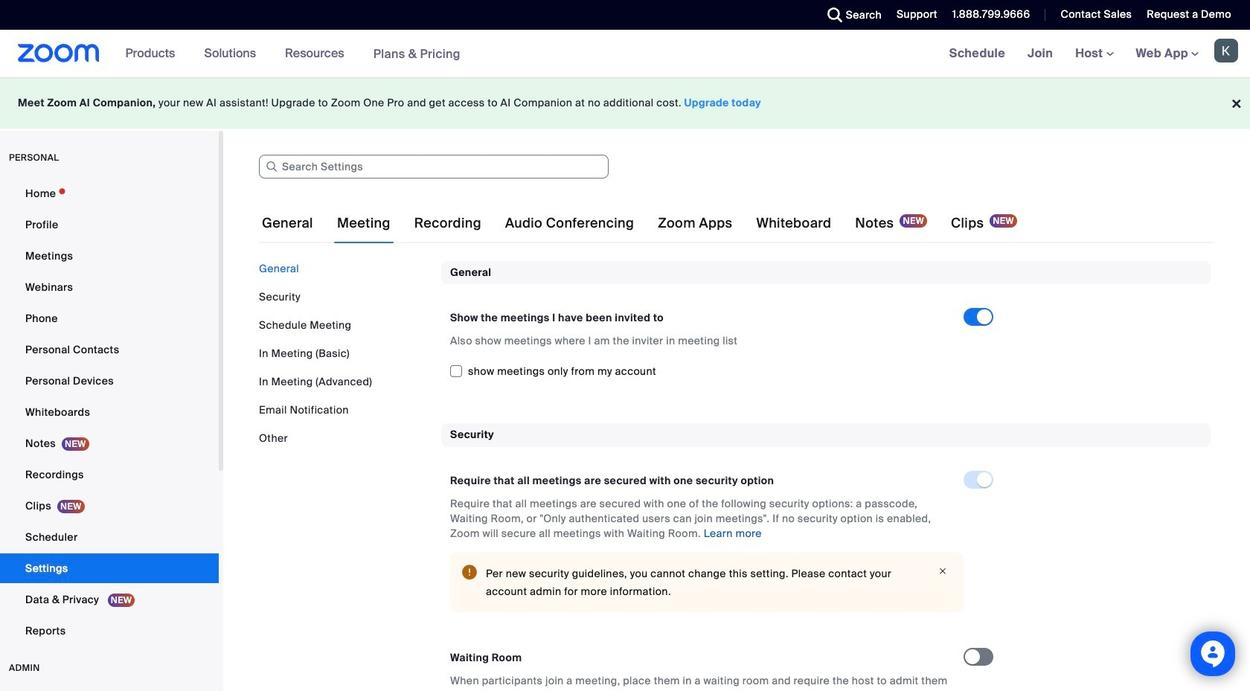 Task type: describe. For each thing, give the bounding box(es) containing it.
close image
[[934, 565, 952, 578]]

security element
[[441, 424, 1211, 691]]

meetings navigation
[[938, 30, 1250, 78]]

Search Settings text field
[[259, 155, 609, 179]]

general element
[[441, 261, 1211, 400]]

warning image
[[462, 565, 477, 580]]



Task type: vqa. For each thing, say whether or not it's contained in the screenshot.
Warning "icon"
yes



Task type: locate. For each thing, give the bounding box(es) containing it.
menu bar
[[259, 261, 430, 446]]

product information navigation
[[114, 30, 472, 78]]

zoom logo image
[[18, 44, 99, 63]]

banner
[[0, 30, 1250, 78]]

alert
[[450, 553, 964, 612]]

alert inside security "element"
[[450, 553, 964, 612]]

personal menu menu
[[0, 179, 219, 648]]

tabs of my account settings page tab list
[[259, 202, 1020, 244]]

profile picture image
[[1215, 39, 1238, 63]]

footer
[[0, 77, 1250, 129]]



